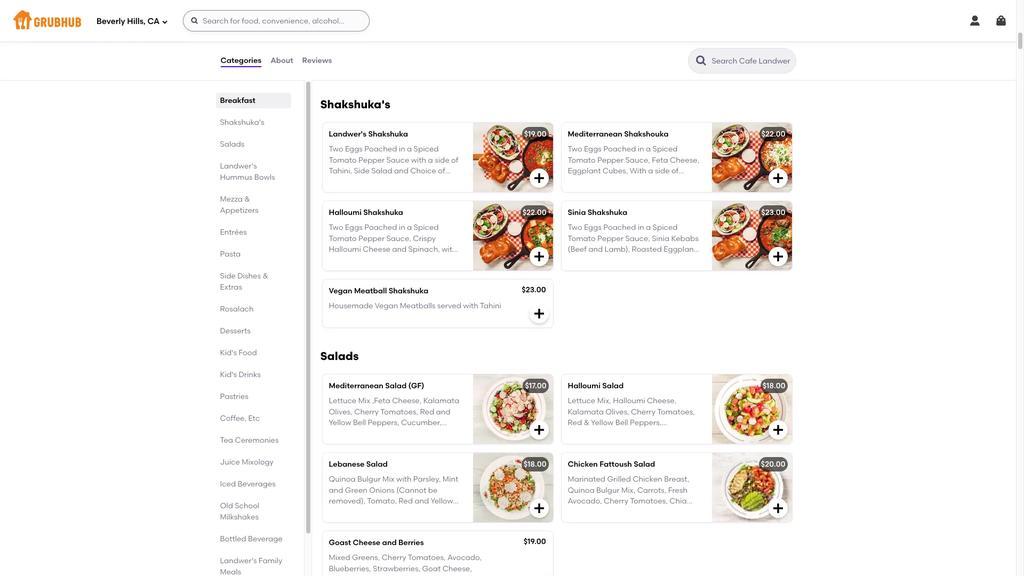 Task type: vqa. For each thing, say whether or not it's contained in the screenshot.
Avocado, to the bottom
yes



Task type: describe. For each thing, give the bounding box(es) containing it.
shakshuka for halloumi shakshuka
[[363, 208, 403, 217]]

salad left (gf)
[[385, 381, 407, 390]]

beverage
[[248, 535, 283, 544]]

halloumi salad
[[568, 381, 624, 390]]

egg
[[335, 35, 349, 44]]

shakshuka for landwer's shakshuka
[[368, 130, 408, 139]]

iced beverages tab
[[220, 479, 287, 490]]

landwer's hummus bowls tab
[[220, 161, 287, 183]]

dishes
[[238, 272, 261, 281]]

kid's food tab
[[220, 347, 287, 358]]

in for feta
[[638, 145, 644, 154]]

0 vertical spatial $19.00
[[524, 130, 547, 139]]

etc
[[248, 414, 260, 423]]

svg image for goast cheese and berries
[[533, 575, 545, 576]]

1 vertical spatial salads
[[320, 349, 359, 363]]

1 vertical spatial vegan
[[375, 302, 398, 311]]

bread. inside two eggs poached in a spiced tomato pepper sauce with a side of tahini, side salad and choice of bread.  garnished with parsley
[[329, 177, 353, 186]]

tomatoes, inside lettuce mix ,feta cheese, kalamata olives, cherry tomatoes, red and yellow bell peppers, cucumber, radish, sumac with lemon mint dressing
[[381, 407, 418, 416]]

breast,
[[664, 475, 689, 484]]

goast
[[329, 538, 351, 547]]

cubes,
[[603, 166, 628, 175]]

spiced for with
[[414, 145, 439, 154]]

sinia shakshuka
[[568, 208, 628, 217]]

bell for radish,
[[353, 418, 366, 427]]

garnished inside two eggs poached in a spiced tomato pepper sauce,  feta cheese, eggplant cubes, with a side of tahini, side salad and challah bread.  garnished with parsley
[[593, 188, 631, 197]]

kid's drinks
[[220, 370, 261, 379]]

$17.00
[[525, 381, 547, 390]]

tea ceremonies
[[220, 436, 279, 445]]

mediterranean for mix
[[329, 381, 384, 390]]

bottled
[[220, 535, 246, 544]]

peppers, for sumac
[[368, 418, 399, 427]]

sauce
[[387, 156, 409, 165]]

pepper for side
[[359, 234, 385, 243]]

challah inside two eggs poached in a spiced tomato pepper sauce,  feta cheese, eggplant cubes, with a side of tahini, side salad and challah bread.  garnished with parsley
[[650, 177, 678, 186]]

tahini, inside two eggs poached in a spiced tomato pepper sauce with a side of tahini, side salad and choice of bread.  garnished with parsley
[[329, 166, 352, 175]]

meals
[[220, 568, 241, 576]]

yellow for radish,
[[329, 418, 351, 427]]

juice
[[220, 458, 240, 467]]

lebanese salad
[[329, 460, 388, 469]]

tahini, inside two eggs poached in a spiced tomato pepper sauce,  feta cheese, eggplant cubes, with a side of tahini, side salad and challah bread.  garnished with parsley
[[568, 177, 591, 186]]

$18.00 for halloumi salad
[[763, 381, 786, 390]]

strawberries,
[[373, 564, 420, 573]]

mezza & appetizers tab
[[220, 194, 287, 216]]

1 vertical spatial $19.00
[[524, 537, 546, 546]]

of inside two eggs poached in a spiced tomato pepper sauce, crispy halloumi cheese and spinach, with a side of tahini, side salad and challah bread.
[[352, 256, 359, 265]]

lettuce mix, halloumi cheese, kalamata olives, cherry tomatoes, red & yellow bell peppers, cucumbers, radish & lemon mint dressing.
[[568, 396, 695, 449]]

rosalach
[[220, 305, 254, 314]]

juice mixology tab
[[220, 457, 287, 468]]

salad up lettuce mix, halloumi cheese, kalamata olives, cherry tomatoes, red & yellow bell peppers, cucumbers, radish & lemon mint dressing.
[[602, 381, 624, 390]]

lebanese
[[329, 460, 365, 469]]

mediterranean shakshouka
[[568, 130, 669, 139]]

breakfast tab
[[220, 95, 287, 106]]

ceremonies
[[235, 436, 279, 445]]

0 vertical spatial chicken
[[568, 460, 598, 469]]

with inside two eggs poached in a spiced tomato pepper sauce,  feta cheese, eggplant cubes, with a side of tahini, side salad and challah bread.  garnished with parsley
[[633, 188, 648, 197]]

school
[[235, 501, 259, 511]]

poached for mediterranean
[[604, 145, 636, 154]]

halloumi salad image
[[712, 374, 792, 444]]

two for two eggs poached in a spiced tomato pepper sauce,  feta cheese, eggplant cubes, with a side of tahini, side salad and challah bread.  garnished with parsley
[[568, 145, 582, 154]]

vegan meatball shakshuka
[[329, 286, 428, 296]]

cherry inside lettuce mix, halloumi cheese, kalamata olives, cherry tomatoes, red & yellow bell peppers, cucumbers, radish & lemon mint dressing.
[[631, 407, 656, 416]]

salad inside two eggs poached in a spiced tomato pepper sauce,  feta cheese, eggplant cubes, with a side of tahini, side salad and challah bread.  garnished with parsley
[[610, 177, 631, 186]]

tea ceremonies tab
[[220, 435, 287, 446]]

two for two eggs poached in a spiced tomato pepper sauce, crispy halloumi cheese and spinach, with a side of tahini, side salad and challah bread.
[[329, 223, 343, 232]]

and inside lettuce mix ,feta cheese, kalamata olives, cherry tomatoes, red and yellow bell peppers, cucumber, radish, sumac with lemon mint dressing
[[436, 407, 451, 416]]

,feta
[[372, 396, 390, 406]]

side inside two eggs poached in a spiced tomato pepper sauce, crispy halloumi cheese and spinach, with a side of tahini, side salad and challah bread.
[[386, 256, 402, 265]]

side inside two eggs poached in a spiced tomato pepper sauce, crispy halloumi cheese and spinach, with a side of tahini, side salad and challah bread.
[[336, 256, 350, 265]]

coffee,
[[220, 414, 246, 423]]

cherry inside mixed greens, cherry tomatoes, avocado, blueberries, strawberries, goat cheese, caramelized walnuts, and housemade balsam
[[382, 553, 406, 562]]

kalamata for &
[[568, 407, 604, 416]]

seeds
[[568, 507, 590, 516]]

two eggs poached in a spiced tomato pepper sauce with a side of tahini, side salad and choice of bread.  garnished with parsley
[[329, 145, 458, 186]]

side inside two eggs poached in a spiced tomato pepper sauce with a side of tahini, side salad and choice of bread.  garnished with parsley
[[435, 156, 450, 165]]

0 horizontal spatial housemade
[[329, 302, 373, 311]]

poached for halloumi
[[365, 223, 397, 232]]

side inside two eggs poached in a spiced tomato pepper sauce with a side of tahini, side salad and choice of bread.  garnished with parsley
[[354, 166, 370, 175]]

avocado, inside mixed greens, cherry tomatoes, avocado, blueberries, strawberries, goat cheese, caramelized walnuts, and housemade balsam
[[448, 553, 482, 562]]

chicken inside marinated grilled chicken breast, quinoa bulgur mix, carrots, fresh avocado, cherry tomatoes, chia seeds
[[633, 475, 662, 484]]

side dishes & extras
[[220, 272, 268, 292]]

mix
[[358, 396, 370, 406]]

extras
[[220, 283, 242, 292]]

pasta tab
[[220, 249, 287, 260]]

side inside the 'side dishes & extras'
[[220, 272, 236, 281]]

reviews
[[302, 56, 332, 65]]

tomato for two eggs poached in a spiced tomato pepper sauce,  feta cheese, eggplant cubes, with a side of tahini, side salad and challah bread.  garnished with parsley
[[568, 156, 596, 165]]

kid's for kid's drinks
[[220, 370, 237, 379]]

pepper for bread.
[[359, 156, 385, 165]]

old school milkshakes
[[220, 501, 259, 522]]

0 vertical spatial shakshuka's
[[320, 98, 390, 111]]

landwer's shakshuka
[[329, 130, 408, 139]]

tea
[[220, 436, 233, 445]]

kid's for kid's food
[[220, 348, 237, 357]]

of inside two eggs poached in a spiced tomato pepper sauce,  feta cheese, eggplant cubes, with a side of tahini, side salad and challah bread.  garnished with parsley
[[672, 166, 679, 175]]

mediterranean shakshouka image
[[712, 123, 792, 192]]

svg image for landwer's shakshuka
[[533, 172, 545, 185]]

about button
[[270, 42, 294, 80]]

food
[[239, 348, 257, 357]]

categories button
[[220, 42, 262, 80]]

in for crispy
[[399, 223, 405, 232]]

mediterranean salad (gf) image
[[473, 374, 553, 444]]

two eggs poached in a spiced tomato pepper sauce, crispy halloumi cheese and spinach, with a side of tahini, side salad and challah bread.
[[329, 223, 457, 275]]

mezza & appetizers
[[220, 195, 259, 215]]

eggs for mediterranean
[[584, 145, 602, 154]]

poached for landwer's
[[365, 145, 397, 154]]

walnuts,
[[377, 575, 408, 576]]

about
[[271, 56, 293, 65]]

old school milkshakes tab
[[220, 500, 287, 523]]

halloumi shakshuka
[[329, 208, 403, 217]]

search icon image
[[695, 54, 708, 67]]

landwer's family meals
[[220, 556, 282, 576]]

with left tahini
[[463, 302, 478, 311]]

mezza
[[220, 195, 243, 204]]

olives, for mix,
[[606, 407, 629, 416]]

quinoa
[[568, 486, 595, 495]]

shakshouka
[[624, 130, 669, 139]]

chicken fattoush salad
[[568, 460, 655, 469]]

mix, inside lettuce mix, halloumi cheese, kalamata olives, cherry tomatoes, red & yellow bell peppers, cucumbers, radish & lemon mint dressing.
[[597, 396, 611, 406]]

spinach,
[[408, 245, 440, 254]]

3 egg omelet
[[329, 35, 378, 44]]

chicken fattoush salad image
[[712, 453, 792, 522]]

(gf)
[[408, 381, 424, 390]]

bowls
[[254, 173, 275, 182]]

pastries tab
[[220, 391, 287, 402]]

pepper for salad
[[598, 156, 624, 165]]

kid's food
[[220, 348, 257, 357]]

and inside two eggs poached in a spiced tomato pepper sauce,  feta cheese, eggplant cubes, with a side of tahini, side salad and challah bread.  garnished with parsley
[[633, 177, 648, 186]]

tahini, inside two eggs poached in a spiced tomato pepper sauce, crispy halloumi cheese and spinach, with a side of tahini, side salad and challah bread.
[[361, 256, 384, 265]]

eggs for halloumi
[[345, 223, 363, 232]]

shakshuka up housemade vegan meatballs served with tahini
[[389, 286, 428, 296]]

breakfast
[[220, 96, 256, 105]]

bread. inside two eggs poached in a spiced tomato pepper sauce,  feta cheese, eggplant cubes, with a side of tahini, side salad and challah bread.  garnished with parsley
[[568, 188, 592, 197]]

mint inside lettuce mix, halloumi cheese, kalamata olives, cherry tomatoes, red & yellow bell peppers, cucumbers, radish & lemon mint dressing.
[[674, 429, 690, 438]]

lemon inside lettuce mix, halloumi cheese, kalamata olives, cherry tomatoes, red & yellow bell peppers, cucumbers, radish & lemon mint dressing.
[[648, 429, 673, 438]]

shakshuka's inside tab
[[220, 118, 264, 127]]

tahini
[[480, 302, 501, 311]]

mediterranean salad (gf)
[[329, 381, 424, 390]]

salad inside two eggs poached in a spiced tomato pepper sauce, crispy halloumi cheese and spinach, with a side of tahini, side salad and challah bread.
[[404, 256, 424, 265]]

goast cheese and berries
[[329, 538, 424, 547]]

pasta
[[220, 250, 241, 259]]

salad right lebanese
[[366, 460, 388, 469]]

and inside mixed greens, cherry tomatoes, avocado, blueberries, strawberries, goat cheese, caramelized walnuts, and housemade balsam
[[410, 575, 425, 576]]

served
[[437, 302, 461, 311]]

mediterranean for eggs
[[568, 130, 622, 139]]

parsley inside two eggs poached in a spiced tomato pepper sauce,  feta cheese, eggplant cubes, with a side of tahini, side salad and challah bread.  garnished with parsley
[[650, 188, 676, 197]]

carrots,
[[637, 486, 667, 495]]

reviews button
[[302, 42, 333, 80]]

entrées tab
[[220, 227, 287, 238]]

red for and
[[420, 407, 434, 416]]

and inside two eggs poached in a spiced tomato pepper sauce, crispy halloumi cheese and spinach, with a side of tahini, side salad and challah bread.
[[392, 245, 407, 254]]

in for with
[[399, 145, 405, 154]]

sauce, for cubes,
[[626, 156, 650, 165]]

Search Cafe Landwer search field
[[711, 56, 792, 66]]

with down sauce in the left top of the page
[[394, 177, 409, 186]]

cheese, inside mixed greens, cherry tomatoes, avocado, blueberries, strawberries, goat cheese, caramelized walnuts, and housemade balsam
[[443, 564, 472, 573]]

mix, inside marinated grilled chicken breast, quinoa bulgur mix, carrots, fresh avocado, cherry tomatoes, chia seeds
[[621, 486, 636, 495]]

categories
[[221, 56, 261, 65]]

entrées
[[220, 228, 247, 237]]

iced beverages
[[220, 480, 276, 489]]

svg image for lebanese salad
[[533, 502, 545, 515]]

cucumbers,
[[568, 429, 612, 438]]

coffee, etc tab
[[220, 413, 287, 424]]

ca
[[147, 16, 160, 26]]

lemon inside lettuce mix ,feta cheese, kalamata olives, cherry tomatoes, red and yellow bell peppers, cucumber, radish, sumac with lemon mint dressing
[[401, 429, 426, 438]]

and inside two eggs poached in a spiced tomato pepper sauce, crispy halloumi cheese and spinach, with a side of tahini, side salad and challah bread.
[[426, 256, 441, 265]]

& right radish
[[640, 429, 646, 438]]

spiced for crispy
[[414, 223, 439, 232]]

hummus
[[220, 173, 253, 182]]



Task type: locate. For each thing, give the bounding box(es) containing it.
olives, inside lettuce mix ,feta cheese, kalamata olives, cherry tomatoes, red and yellow bell peppers, cucumber, radish, sumac with lemon mint dressing
[[329, 407, 353, 416]]

0 horizontal spatial bell
[[353, 418, 366, 427]]

with
[[411, 156, 426, 165], [394, 177, 409, 186], [633, 188, 648, 197], [442, 245, 457, 254], [463, 302, 478, 311], [384, 429, 400, 438]]

choice
[[410, 166, 436, 175]]

olives, inside lettuce mix, halloumi cheese, kalamata olives, cherry tomatoes, red & yellow bell peppers, cucumbers, radish & lemon mint dressing.
[[606, 407, 629, 416]]

bread. up sinia
[[568, 188, 592, 197]]

2 vertical spatial side
[[336, 256, 350, 265]]

in down halloumi shakshuka
[[399, 223, 405, 232]]

spiced up choice
[[414, 145, 439, 154]]

0 vertical spatial avocado,
[[568, 497, 602, 506]]

vegan
[[329, 286, 352, 296], [375, 302, 398, 311]]

1 horizontal spatial parsley
[[650, 188, 676, 197]]

tomato down landwer's shakshuka
[[329, 156, 357, 165]]

tomatoes, inside mixed greens, cherry tomatoes, avocado, blueberries, strawberries, goat cheese, caramelized walnuts, and housemade balsam
[[408, 553, 446, 562]]

berries
[[399, 538, 424, 547]]

bell inside lettuce mix, halloumi cheese, kalamata olives, cherry tomatoes, red & yellow bell peppers, cucumbers, radish & lemon mint dressing.
[[615, 418, 628, 427]]

1 horizontal spatial tahini,
[[361, 256, 384, 265]]

side up choice
[[435, 156, 450, 165]]

1 vertical spatial avocado,
[[448, 553, 482, 562]]

kalamata down (gf)
[[423, 396, 459, 406]]

2 horizontal spatial tahini,
[[568, 177, 591, 186]]

bottled beverage
[[220, 535, 283, 544]]

svg image for chicken fattoush salad
[[772, 502, 784, 515]]

1 vertical spatial challah
[[329, 266, 357, 275]]

meatballs
[[400, 302, 436, 311]]

red for &
[[568, 418, 582, 427]]

kid's inside the kid's drinks tab
[[220, 370, 237, 379]]

0 vertical spatial kalamata
[[423, 396, 459, 406]]

$22.00 for two eggs poached in a spiced tomato pepper sauce, crispy halloumi cheese and spinach, with a side of tahini, side salad and challah bread.
[[523, 208, 547, 217]]

lettuce for lettuce mix, halloumi cheese, kalamata olives, cherry tomatoes, red & yellow bell peppers, cucumbers, radish & lemon mint dressing.
[[568, 396, 596, 406]]

& right 'dishes' on the top
[[263, 272, 268, 281]]

1 horizontal spatial avocado,
[[568, 497, 602, 506]]

beverages
[[238, 480, 276, 489]]

salad down cubes,
[[610, 177, 631, 186]]

tahini,
[[329, 166, 352, 175], [568, 177, 591, 186], [361, 256, 384, 265]]

lebanese salad image
[[473, 453, 553, 522]]

1 vertical spatial mix,
[[621, 486, 636, 495]]

1 bell from the left
[[353, 418, 366, 427]]

lemon down cucumber,
[[401, 429, 426, 438]]

1 olives, from the left
[[329, 407, 353, 416]]

mint inside lettuce mix ,feta cheese, kalamata olives, cherry tomatoes, red and yellow bell peppers, cucumber, radish, sumac with lemon mint dressing
[[428, 429, 444, 438]]

challah inside two eggs poached in a spiced tomato pepper sauce, crispy halloumi cheese and spinach, with a side of tahini, side salad and challah bread.
[[329, 266, 357, 275]]

1 horizontal spatial kalamata
[[568, 407, 604, 416]]

lettuce mix ,feta cheese, kalamata olives, cherry tomatoes, red and yellow bell peppers, cucumber, radish, sumac with lemon mint dressing
[[329, 396, 459, 449]]

and down with
[[633, 177, 648, 186]]

and inside two eggs poached in a spiced tomato pepper sauce with a side of tahini, side salad and choice of bread.  garnished with parsley
[[394, 166, 409, 175]]

1 horizontal spatial lemon
[[648, 429, 673, 438]]

side inside two eggs poached in a spiced tomato pepper sauce,  feta cheese, eggplant cubes, with a side of tahini, side salad and challah bread.  garnished with parsley
[[593, 177, 609, 186]]

salads up 'mediterranean salad (gf)'
[[320, 349, 359, 363]]

side up vegan meatball shakshuka
[[386, 256, 402, 265]]

kalamata inside lettuce mix ,feta cheese, kalamata olives, cherry tomatoes, red and yellow bell peppers, cucumber, radish, sumac with lemon mint dressing
[[423, 396, 459, 406]]

& inside mezza & appetizers
[[245, 195, 250, 204]]

salad inside two eggs poached in a spiced tomato pepper sauce with a side of tahini, side salad and choice of bread.  garnished with parsley
[[371, 166, 392, 175]]

0 horizontal spatial vegan
[[329, 286, 352, 296]]

red inside lettuce mix, halloumi cheese, kalamata olives, cherry tomatoes, red & yellow bell peppers, cucumbers, radish & lemon mint dressing.
[[568, 418, 582, 427]]

0 horizontal spatial mix,
[[597, 396, 611, 406]]

cherry down mix
[[354, 407, 379, 416]]

cheese
[[363, 245, 390, 254], [353, 538, 381, 547]]

in inside two eggs poached in a spiced tomato pepper sauce with a side of tahini, side salad and choice of bread.  garnished with parsley
[[399, 145, 405, 154]]

0 horizontal spatial mediterranean
[[329, 381, 384, 390]]

2 lemon from the left
[[648, 429, 673, 438]]

0 vertical spatial housemade
[[329, 302, 373, 311]]

0 horizontal spatial avocado,
[[448, 553, 482, 562]]

0 horizontal spatial olives,
[[329, 407, 353, 416]]

1 horizontal spatial salads
[[320, 349, 359, 363]]

lemon right radish
[[648, 429, 673, 438]]

lettuce inside lettuce mix ,feta cheese, kalamata olives, cherry tomatoes, red and yellow bell peppers, cucumber, radish, sumac with lemon mint dressing
[[329, 396, 357, 406]]

main navigation navigation
[[0, 0, 1016, 42]]

2 peppers, from the left
[[630, 418, 662, 427]]

marinated grilled chicken breast, quinoa bulgur mix, carrots, fresh avocado, cherry tomatoes, chia seeds
[[568, 475, 689, 516]]

0 vertical spatial salads
[[220, 140, 245, 149]]

garnished inside two eggs poached in a spiced tomato pepper sauce with a side of tahini, side salad and choice of bread.  garnished with parsley
[[354, 177, 392, 186]]

1 mint from the left
[[428, 429, 444, 438]]

landwer's for landwer's family meals
[[220, 556, 257, 565]]

eggs inside two eggs poached in a spiced tomato pepper sauce, crispy halloumi cheese and spinach, with a side of tahini, side salad and challah bread.
[[345, 223, 363, 232]]

mix, down grilled
[[621, 486, 636, 495]]

with right spinach,
[[442, 245, 457, 254]]

$18.00 for lebanese salad
[[524, 460, 547, 469]]

0 horizontal spatial red
[[420, 407, 434, 416]]

1 lemon from the left
[[401, 429, 426, 438]]

landwer's inside landwer's hummus bowls
[[220, 162, 257, 171]]

mixology
[[242, 458, 274, 467]]

1 horizontal spatial challah
[[650, 177, 678, 186]]

bell up radish
[[615, 418, 628, 427]]

caramelized
[[329, 575, 375, 576]]

0 vertical spatial $23.00
[[761, 208, 786, 217]]

$20.00
[[761, 460, 786, 469]]

0 horizontal spatial lettuce
[[329, 396, 357, 406]]

and down sauce in the left top of the page
[[394, 166, 409, 175]]

parsley down feta
[[650, 188, 676, 197]]

1 horizontal spatial red
[[568, 418, 582, 427]]

chia
[[670, 497, 687, 506]]

1 vertical spatial kid's
[[220, 370, 237, 379]]

appetizers
[[220, 206, 259, 215]]

tomato inside two eggs poached in a spiced tomato pepper sauce,  feta cheese, eggplant cubes, with a side of tahini, side salad and challah bread.  garnished with parsley
[[568, 156, 596, 165]]

2 vertical spatial landwer's
[[220, 556, 257, 565]]

0 horizontal spatial peppers,
[[368, 418, 399, 427]]

1 horizontal spatial mediterranean
[[568, 130, 622, 139]]

with
[[630, 166, 647, 175]]

1 horizontal spatial mix,
[[621, 486, 636, 495]]

salad up the carrots,
[[634, 460, 655, 469]]

1 vertical spatial bread.
[[568, 188, 592, 197]]

sauce, up with
[[626, 156, 650, 165]]

housemade down meatball
[[329, 302, 373, 311]]

eggs down halloumi shakshuka
[[345, 223, 363, 232]]

0 horizontal spatial parsley
[[411, 177, 437, 186]]

beverly
[[97, 16, 125, 26]]

hills,
[[127, 16, 146, 26]]

side down cubes,
[[593, 177, 609, 186]]

1 horizontal spatial chicken
[[633, 475, 662, 484]]

pepper up cubes,
[[598, 156, 624, 165]]

dressing.
[[568, 440, 601, 449]]

1 horizontal spatial olives,
[[606, 407, 629, 416]]

tomatoes, inside marinated grilled chicken breast, quinoa bulgur mix, carrots, fresh avocado, cherry tomatoes, chia seeds
[[630, 497, 668, 506]]

side inside two eggs poached in a spiced tomato pepper sauce,  feta cheese, eggplant cubes, with a side of tahini, side salad and challah bread.  garnished with parsley
[[655, 166, 670, 175]]

salad down spinach,
[[404, 256, 424, 265]]

2 vertical spatial bread.
[[359, 266, 383, 275]]

peppers, for &
[[630, 418, 662, 427]]

2 horizontal spatial side
[[655, 166, 670, 175]]

parsley
[[411, 177, 437, 186], [650, 188, 676, 197]]

0 vertical spatial kid's
[[220, 348, 237, 357]]

with up choice
[[411, 156, 426, 165]]

$22.00 for two eggs poached in a spiced tomato pepper sauce,  feta cheese, eggplant cubes, with a side of tahini, side salad and challah bread.  garnished with parsley
[[762, 130, 786, 139]]

kalamata up cucumbers,
[[568, 407, 604, 416]]

side up vegan meatball shakshuka
[[336, 256, 350, 265]]

2 vertical spatial tahini,
[[361, 256, 384, 265]]

salad down sauce in the left top of the page
[[371, 166, 392, 175]]

bread. up meatball
[[359, 266, 383, 275]]

poached down halloumi shakshuka
[[365, 223, 397, 232]]

1 vertical spatial red
[[568, 418, 582, 427]]

fresh
[[668, 486, 688, 495]]

with inside lettuce mix ,feta cheese, kalamata olives, cherry tomatoes, red and yellow bell peppers, cucumber, radish, sumac with lemon mint dressing
[[384, 429, 400, 438]]

tomato inside two eggs poached in a spiced tomato pepper sauce with a side of tahini, side salad and choice of bread.  garnished with parsley
[[329, 156, 357, 165]]

shakshuka's up landwer's shakshuka
[[320, 98, 390, 111]]

a
[[407, 145, 412, 154], [646, 145, 651, 154], [428, 156, 433, 165], [648, 166, 653, 175], [407, 223, 412, 232], [329, 256, 334, 265]]

1 vertical spatial $22.00
[[523, 208, 547, 217]]

pepper down halloumi shakshuka
[[359, 234, 385, 243]]

red up cucumber,
[[420, 407, 434, 416]]

pepper inside two eggs poached in a spiced tomato pepper sauce,  feta cheese, eggplant cubes, with a side of tahini, side salad and challah bread.  garnished with parsley
[[598, 156, 624, 165]]

vegan down vegan meatball shakshuka
[[375, 302, 398, 311]]

two eggs poached in a spiced tomato pepper sauce,  feta cheese, eggplant cubes, with a side of tahini, side salad and challah bread.  garnished with parsley
[[568, 145, 700, 197]]

0 horizontal spatial salads
[[220, 140, 245, 149]]

pepper
[[359, 156, 385, 165], [598, 156, 624, 165], [359, 234, 385, 243]]

1 horizontal spatial lettuce
[[568, 396, 596, 406]]

two inside two eggs poached in a spiced tomato pepper sauce with a side of tahini, side salad and choice of bread.  garnished with parsley
[[329, 145, 343, 154]]

1 vertical spatial $23.00
[[522, 285, 546, 294]]

0 horizontal spatial chicken
[[568, 460, 598, 469]]

cherry
[[354, 407, 379, 416], [631, 407, 656, 416], [604, 497, 628, 506], [382, 553, 406, 562]]

0 vertical spatial and
[[633, 177, 648, 186]]

0 horizontal spatial mint
[[428, 429, 444, 438]]

eggplant
[[568, 166, 601, 175]]

desserts
[[220, 326, 251, 336]]

dressing
[[329, 440, 360, 449]]

iced
[[220, 480, 236, 489]]

1 horizontal spatial shakshuka's
[[320, 98, 390, 111]]

eggs down landwer's shakshuka
[[345, 145, 363, 154]]

2 horizontal spatial bread.
[[568, 188, 592, 197]]

1 vertical spatial sauce,
[[387, 234, 411, 243]]

peppers, inside lettuce mix, halloumi cheese, kalamata olives, cherry tomatoes, red & yellow bell peppers, cucumbers, radish & lemon mint dressing.
[[630, 418, 662, 427]]

side down landwer's shakshuka
[[354, 166, 370, 175]]

poached inside two eggs poached in a spiced tomato pepper sauce,  feta cheese, eggplant cubes, with a side of tahini, side salad and challah bread.  garnished with parsley
[[604, 145, 636, 154]]

poached down the mediterranean shakshouka
[[604, 145, 636, 154]]

side up extras
[[220, 272, 236, 281]]

two for two eggs poached in a spiced tomato pepper sauce with a side of tahini, side salad and choice of bread.  garnished with parsley
[[329, 145, 343, 154]]

spiced inside two eggs poached in a spiced tomato pepper sauce with a side of tahini, side salad and choice of bread.  garnished with parsley
[[414, 145, 439, 154]]

in down "shakshouka"
[[638, 145, 644, 154]]

1 vertical spatial chicken
[[633, 475, 662, 484]]

svg image for sinia shakshuka
[[772, 250, 784, 263]]

cherry up radish
[[631, 407, 656, 416]]

olives, up radish
[[606, 407, 629, 416]]

1 horizontal spatial yellow
[[591, 418, 614, 427]]

coffee, etc
[[220, 414, 260, 423]]

1 vertical spatial and
[[426, 256, 441, 265]]

sauce, for and
[[387, 234, 411, 243]]

cheese, inside lettuce mix ,feta cheese, kalamata olives, cherry tomatoes, red and yellow bell peppers, cucumber, radish, sumac with lemon mint dressing
[[392, 396, 422, 406]]

lettuce for lettuce mix ,feta cheese, kalamata olives, cherry tomatoes, red and yellow bell peppers, cucumber, radish, sumac with lemon mint dressing
[[329, 396, 357, 406]]

svg image for mediterranean shakshouka
[[772, 172, 784, 185]]

spiced inside two eggs poached in a spiced tomato pepper sauce, crispy halloumi cheese and spinach, with a side of tahini, side salad and challah bread.
[[414, 223, 439, 232]]

shakshuka's tab
[[220, 117, 287, 128]]

svg image for halloumi salad
[[772, 424, 784, 436]]

cherry inside marinated grilled chicken breast, quinoa bulgur mix, carrots, fresh avocado, cherry tomatoes, chia seeds
[[604, 497, 628, 506]]

2 yellow from the left
[[591, 418, 614, 427]]

1 horizontal spatial mint
[[674, 429, 690, 438]]

mixed
[[329, 553, 350, 562]]

3
[[329, 35, 333, 44]]

tomato for two eggs poached in a spiced tomato pepper sauce, crispy halloumi cheese and spinach, with a side of tahini, side salad and challah bread.
[[329, 234, 357, 243]]

shakshuka up two eggs poached in a spiced tomato pepper sauce, crispy halloumi cheese and spinach, with a side of tahini, side salad and challah bread.
[[363, 208, 403, 217]]

in up sauce in the left top of the page
[[399, 145, 405, 154]]

shakshuka for sinia shakshuka
[[588, 208, 628, 217]]

omelet
[[351, 35, 378, 44]]

red inside lettuce mix ,feta cheese, kalamata olives, cherry tomatoes, red and yellow bell peppers, cucumber, radish, sumac with lemon mint dressing
[[420, 407, 434, 416]]

0 horizontal spatial sauce,
[[387, 234, 411, 243]]

1 horizontal spatial vegan
[[375, 302, 398, 311]]

halloumi inside lettuce mix, halloumi cheese, kalamata olives, cherry tomatoes, red & yellow bell peppers, cucumbers, radish & lemon mint dressing.
[[613, 396, 645, 406]]

bread.
[[329, 177, 353, 186], [568, 188, 592, 197], [359, 266, 383, 275]]

0 horizontal spatial $18.00
[[524, 460, 547, 469]]

salads tab
[[220, 139, 287, 150]]

1 kid's from the top
[[220, 348, 237, 357]]

1 vertical spatial $18.00
[[524, 460, 547, 469]]

svg image
[[969, 14, 982, 27], [162, 18, 168, 25], [533, 172, 545, 185], [772, 250, 784, 263], [533, 424, 545, 436], [772, 502, 784, 515], [533, 575, 545, 576]]

1 horizontal spatial $18.00
[[763, 381, 786, 390]]

greens,
[[352, 553, 380, 562]]

pepper inside two eggs poached in a spiced tomato pepper sauce with a side of tahini, side salad and choice of bread.  garnished with parsley
[[359, 156, 385, 165]]

landwer's shakshuka image
[[473, 123, 553, 192]]

$11.00
[[525, 34, 546, 43]]

salads inside tab
[[220, 140, 245, 149]]

0 vertical spatial challah
[[650, 177, 678, 186]]

spiced for feta
[[653, 145, 678, 154]]

1 vertical spatial cheese
[[353, 538, 381, 547]]

cheese inside two eggs poached in a spiced tomato pepper sauce, crispy halloumi cheese and spinach, with a side of tahini, side salad and challah bread.
[[363, 245, 390, 254]]

1 vertical spatial kalamata
[[568, 407, 604, 416]]

0 vertical spatial cheese
[[363, 245, 390, 254]]

0 vertical spatial vegan
[[329, 286, 352, 296]]

2 kid's from the top
[[220, 370, 237, 379]]

side dishes & extras tab
[[220, 270, 287, 293]]

0 horizontal spatial kalamata
[[423, 396, 459, 406]]

poached down landwer's shakshuka
[[365, 145, 397, 154]]

0 vertical spatial landwer's
[[329, 130, 367, 139]]

pepper down landwer's shakshuka
[[359, 156, 385, 165]]

two
[[329, 145, 343, 154], [568, 145, 582, 154], [329, 223, 343, 232]]

shakshuka up sauce in the left top of the page
[[368, 130, 408, 139]]

tahini, down eggplant
[[568, 177, 591, 186]]

mixed greens, cherry tomatoes, avocado, blueberries, strawberries, goat cheese, caramelized walnuts, and housemade balsam
[[329, 553, 506, 576]]

challah up meatball
[[329, 266, 357, 275]]

and down spinach,
[[426, 256, 441, 265]]

1 vertical spatial parsley
[[650, 188, 676, 197]]

eggs inside two eggs poached in a spiced tomato pepper sauce,  feta cheese, eggplant cubes, with a side of tahini, side salad and challah bread.  garnished with parsley
[[584, 145, 602, 154]]

2 olives, from the left
[[606, 407, 629, 416]]

1 horizontal spatial and
[[633, 177, 648, 186]]

sinia
[[568, 208, 586, 217]]

mint down cucumber,
[[428, 429, 444, 438]]

1 horizontal spatial bell
[[615, 418, 628, 427]]

$19.00
[[524, 130, 547, 139], [524, 537, 546, 546]]

yellow inside lettuce mix, halloumi cheese, kalamata olives, cherry tomatoes, red & yellow bell peppers, cucumbers, radish & lemon mint dressing.
[[591, 418, 614, 427]]

in inside two eggs poached in a spiced tomato pepper sauce, crispy halloumi cheese and spinach, with a side of tahini, side salad and challah bread.
[[399, 223, 405, 232]]

of
[[451, 156, 458, 165], [438, 166, 445, 175], [672, 166, 679, 175], [352, 256, 359, 265]]

& inside the 'side dishes & extras'
[[263, 272, 268, 281]]

and up cucumber,
[[436, 407, 451, 416]]

svg image for mediterranean salad (gf)
[[533, 424, 545, 436]]

mediterranean up eggplant
[[568, 130, 622, 139]]

tomatoes, inside lettuce mix, halloumi cheese, kalamata olives, cherry tomatoes, red & yellow bell peppers, cucumbers, radish & lemon mint dressing.
[[657, 407, 695, 416]]

in
[[399, 145, 405, 154], [638, 145, 644, 154], [399, 223, 405, 232]]

chicken up marinated
[[568, 460, 598, 469]]

spiced
[[414, 145, 439, 154], [653, 145, 678, 154], [414, 223, 439, 232]]

radish
[[614, 429, 638, 438]]

mint up breast, in the bottom right of the page
[[674, 429, 690, 438]]

tomato inside two eggs poached in a spiced tomato pepper sauce, crispy halloumi cheese and spinach, with a side of tahini, side salad and challah bread.
[[329, 234, 357, 243]]

two inside two eggs poached in a spiced tomato pepper sauce, crispy halloumi cheese and spinach, with a side of tahini, side salad and challah bread.
[[329, 223, 343, 232]]

&
[[245, 195, 250, 204], [263, 272, 268, 281], [584, 418, 590, 427], [640, 429, 646, 438]]

0 vertical spatial $18.00
[[763, 381, 786, 390]]

parsley inside two eggs poached in a spiced tomato pepper sauce with a side of tahini, side salad and choice of bread.  garnished with parsley
[[411, 177, 437, 186]]

yellow up the radish,
[[329, 418, 351, 427]]

1 horizontal spatial $22.00
[[762, 130, 786, 139]]

kid's drinks tab
[[220, 369, 287, 380]]

cheese, inside lettuce mix, halloumi cheese, kalamata olives, cherry tomatoes, red & yellow bell peppers, cucumbers, radish & lemon mint dressing.
[[647, 396, 677, 406]]

tomato down halloumi shakshuka
[[329, 234, 357, 243]]

sinia shakshuka image
[[712, 201, 792, 270]]

tomato for two eggs poached in a spiced tomato pepper sauce with a side of tahini, side salad and choice of bread.  garnished with parsley
[[329, 156, 357, 165]]

and left berries
[[382, 538, 397, 547]]

0 horizontal spatial $22.00
[[523, 208, 547, 217]]

1 vertical spatial tahini,
[[568, 177, 591, 186]]

0 vertical spatial parsley
[[411, 177, 437, 186]]

pastries
[[220, 392, 248, 401]]

desserts tab
[[220, 325, 287, 337]]

juice mixology
[[220, 458, 274, 467]]

eggs
[[345, 145, 363, 154], [584, 145, 602, 154], [345, 223, 363, 232]]

sauce, left crispy
[[387, 234, 411, 243]]

1 horizontal spatial side
[[435, 156, 450, 165]]

challah down feta
[[650, 177, 678, 186]]

two up eggplant
[[568, 145, 582, 154]]

olives, up the radish,
[[329, 407, 353, 416]]

1 lettuce from the left
[[329, 396, 357, 406]]

svg image
[[995, 14, 1008, 27], [191, 17, 199, 25], [772, 172, 784, 185], [533, 250, 545, 263], [533, 307, 545, 320], [772, 424, 784, 436], [533, 502, 545, 515]]

1 horizontal spatial garnished
[[593, 188, 631, 197]]

drinks
[[239, 370, 261, 379]]

eggs inside two eggs poached in a spiced tomato pepper sauce with a side of tahini, side salad and choice of bread.  garnished with parsley
[[345, 145, 363, 154]]

halloumi shakshuka image
[[473, 201, 553, 270]]

two inside two eggs poached in a spiced tomato pepper sauce,  feta cheese, eggplant cubes, with a side of tahini, side salad and challah bread.  garnished with parsley
[[568, 145, 582, 154]]

svg image for vegan meatball shakshuka
[[533, 307, 545, 320]]

housemade
[[329, 302, 373, 311], [426, 575, 471, 576]]

0 horizontal spatial $23.00
[[522, 285, 546, 294]]

yellow inside lettuce mix ,feta cheese, kalamata olives, cherry tomatoes, red and yellow bell peppers, cucumber, radish, sumac with lemon mint dressing
[[329, 418, 351, 427]]

bread. up halloumi shakshuka
[[329, 177, 353, 186]]

and left spinach,
[[392, 245, 407, 254]]

tomatoes,
[[381, 407, 418, 416], [657, 407, 695, 416], [630, 497, 668, 506], [408, 553, 446, 562]]

with right the sumac
[[384, 429, 400, 438]]

in inside two eggs poached in a spiced tomato pepper sauce,  feta cheese, eggplant cubes, with a side of tahini, side salad and challah bread.  garnished with parsley
[[638, 145, 644, 154]]

Search for food, convenience, alcohol... search field
[[183, 10, 370, 31]]

& up appetizers
[[245, 195, 250, 204]]

kid's left the drinks at bottom left
[[220, 370, 237, 379]]

meatball
[[354, 286, 387, 296]]

cherry up strawberries,
[[382, 553, 406, 562]]

cherry inside lettuce mix ,feta cheese, kalamata olives, cherry tomatoes, red and yellow bell peppers, cucumber, radish, sumac with lemon mint dressing
[[354, 407, 379, 416]]

poached inside two eggs poached in a spiced tomato pepper sauce with a side of tahini, side salad and choice of bread.  garnished with parsley
[[365, 145, 397, 154]]

radish,
[[329, 429, 355, 438]]

1 vertical spatial side
[[655, 166, 670, 175]]

vegan left meatball
[[329, 286, 352, 296]]

halloumi inside two eggs poached in a spiced tomato pepper sauce, crispy halloumi cheese and spinach, with a side of tahini, side salad and challah bread.
[[329, 245, 361, 254]]

sumac
[[357, 429, 383, 438]]

cherry down bulgur
[[604, 497, 628, 506]]

1 peppers, from the left
[[368, 418, 399, 427]]

chicken up the carrots,
[[633, 475, 662, 484]]

kalamata inside lettuce mix, halloumi cheese, kalamata olives, cherry tomatoes, red & yellow bell peppers, cucumbers, radish & lemon mint dressing.
[[568, 407, 604, 416]]

sauce, inside two eggs poached in a spiced tomato pepper sauce,  feta cheese, eggplant cubes, with a side of tahini, side salad and challah bread.  garnished with parsley
[[626, 156, 650, 165]]

& up cucumbers,
[[584, 418, 590, 427]]

cheese up the greens,
[[353, 538, 381, 547]]

1 vertical spatial garnished
[[593, 188, 631, 197]]

bell for radish
[[615, 418, 628, 427]]

0 horizontal spatial challah
[[329, 266, 357, 275]]

poached inside two eggs poached in a spiced tomato pepper sauce, crispy halloumi cheese and spinach, with a side of tahini, side salad and challah bread.
[[365, 223, 397, 232]]

1 yellow from the left
[[329, 418, 351, 427]]

pepper inside two eggs poached in a spiced tomato pepper sauce, crispy halloumi cheese and spinach, with a side of tahini, side salad and challah bread.
[[359, 234, 385, 243]]

spiced inside two eggs poached in a spiced tomato pepper sauce,  feta cheese, eggplant cubes, with a side of tahini, side salad and challah bread.  garnished with parsley
[[653, 145, 678, 154]]

with down with
[[633, 188, 648, 197]]

beverly hills, ca
[[97, 16, 160, 26]]

landwer's inside "landwer's family meals"
[[220, 556, 257, 565]]

rosalach tab
[[220, 304, 287, 315]]

tahini, down landwer's shakshuka
[[329, 166, 352, 175]]

kid's inside the kid's food tab
[[220, 348, 237, 357]]

bell up the sumac
[[353, 418, 366, 427]]

1 horizontal spatial bread.
[[359, 266, 383, 275]]

landwer's for landwer's shakshuka
[[329, 130, 367, 139]]

goat
[[422, 564, 441, 573]]

1 vertical spatial housemade
[[426, 575, 471, 576]]

bell inside lettuce mix ,feta cheese, kalamata olives, cherry tomatoes, red and yellow bell peppers, cucumber, radish, sumac with lemon mint dressing
[[353, 418, 366, 427]]

0 horizontal spatial bread.
[[329, 177, 353, 186]]

housemade inside mixed greens, cherry tomatoes, avocado, blueberries, strawberries, goat cheese, caramelized walnuts, and housemade balsam
[[426, 575, 471, 576]]

tahini, up meatball
[[361, 256, 384, 265]]

fattoush
[[600, 460, 632, 469]]

avocado,
[[568, 497, 602, 506], [448, 553, 482, 562]]

sauce,
[[626, 156, 650, 165], [387, 234, 411, 243]]

0 vertical spatial bread.
[[329, 177, 353, 186]]

milkshakes
[[220, 513, 259, 522]]

kalamata for and
[[423, 396, 459, 406]]

with inside two eggs poached in a spiced tomato pepper sauce, crispy halloumi cheese and spinach, with a side of tahini, side salad and challah bread.
[[442, 245, 457, 254]]

0 vertical spatial sauce,
[[626, 156, 650, 165]]

side
[[435, 156, 450, 165], [655, 166, 670, 175], [336, 256, 350, 265]]

cheese, inside two eggs poached in a spiced tomato pepper sauce,  feta cheese, eggplant cubes, with a side of tahini, side salad and challah bread.  garnished with parsley
[[670, 156, 700, 165]]

2 lettuce from the left
[[568, 396, 596, 406]]

0 horizontal spatial tahini,
[[329, 166, 352, 175]]

landwer's family meals tab
[[220, 555, 287, 576]]

two down landwer's shakshuka
[[329, 145, 343, 154]]

parsley down choice
[[411, 177, 437, 186]]

olives, for mix
[[329, 407, 353, 416]]

garnished up halloumi shakshuka
[[354, 177, 392, 186]]

svg image for halloumi shakshuka
[[533, 250, 545, 263]]

landwer's hummus bowls
[[220, 162, 275, 182]]

cheese down halloumi shakshuka
[[363, 245, 390, 254]]

eggs up eggplant
[[584, 145, 602, 154]]

1 vertical spatial landwer's
[[220, 162, 257, 171]]

shakshuka's down breakfast
[[220, 118, 264, 127]]

2 bell from the left
[[615, 418, 628, 427]]

eggs for landwer's
[[345, 145, 363, 154]]

0 horizontal spatial and
[[426, 256, 441, 265]]

garnished down cubes,
[[593, 188, 631, 197]]

landwer's for landwer's hummus bowls
[[220, 162, 257, 171]]

0 horizontal spatial side
[[336, 256, 350, 265]]

0 vertical spatial red
[[420, 407, 434, 416]]

bottled beverage tab
[[220, 533, 287, 545]]

shakshuka right sinia
[[588, 208, 628, 217]]

mediterranean up mix
[[329, 381, 384, 390]]

0 vertical spatial mediterranean
[[568, 130, 622, 139]]

kid's left food
[[220, 348, 237, 357]]

peppers, up the sumac
[[368, 418, 399, 427]]

family
[[259, 556, 282, 565]]

avocado, inside marinated grilled chicken breast, quinoa bulgur mix, carrots, fresh avocado, cherry tomatoes, chia seeds
[[568, 497, 602, 506]]

yellow for radish
[[591, 418, 614, 427]]

yellow up cucumbers,
[[591, 418, 614, 427]]

1 horizontal spatial housemade
[[426, 575, 471, 576]]

two down halloumi shakshuka
[[329, 223, 343, 232]]

peppers,
[[368, 418, 399, 427], [630, 418, 662, 427]]

1 vertical spatial mediterranean
[[329, 381, 384, 390]]

2 mint from the left
[[674, 429, 690, 438]]

lettuce left mix
[[329, 396, 357, 406]]

side down feta
[[655, 166, 670, 175]]

0 horizontal spatial yellow
[[329, 418, 351, 427]]

peppers, inside lettuce mix ,feta cheese, kalamata olives, cherry tomatoes, red and yellow bell peppers, cucumber, radish, sumac with lemon mint dressing
[[368, 418, 399, 427]]

halloumi
[[329, 208, 362, 217], [329, 245, 361, 254], [568, 381, 601, 390], [613, 396, 645, 406]]

lettuce down halloumi salad
[[568, 396, 596, 406]]

bread. inside two eggs poached in a spiced tomato pepper sauce, crispy halloumi cheese and spinach, with a side of tahini, side salad and challah bread.
[[359, 266, 383, 275]]



